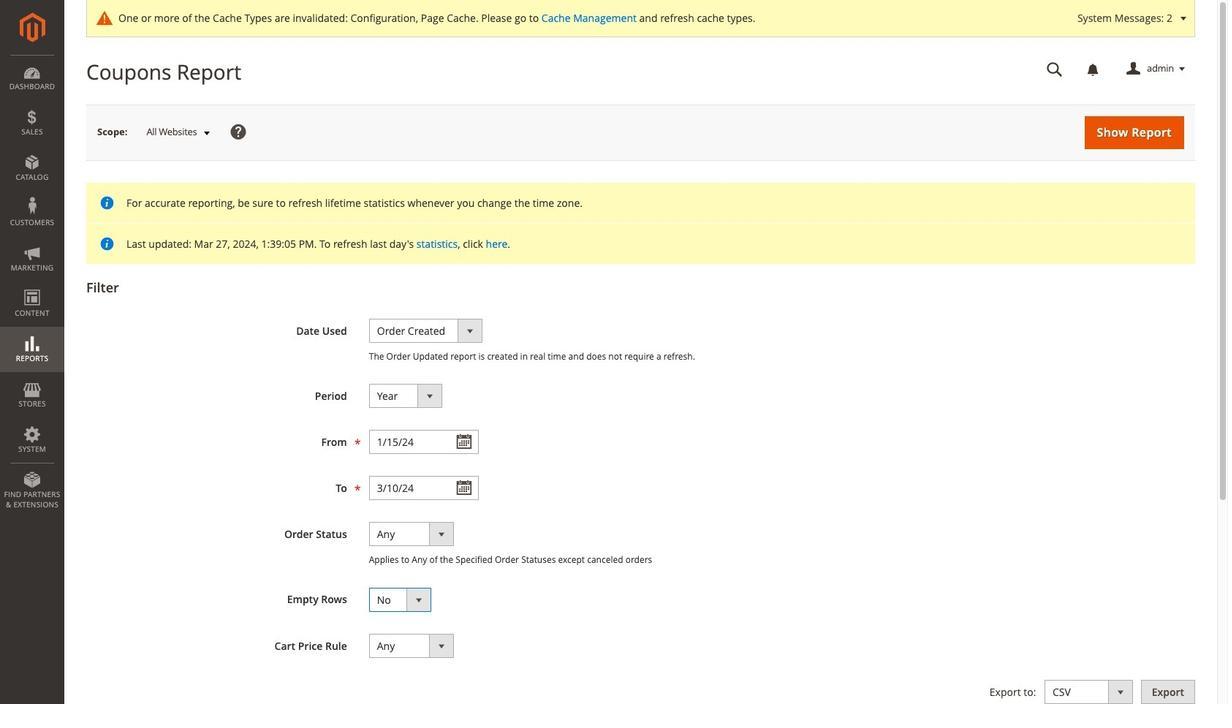 Task type: describe. For each thing, give the bounding box(es) containing it.
magento admin panel image
[[19, 12, 45, 42]]



Task type: locate. For each thing, give the bounding box(es) containing it.
menu bar
[[0, 55, 64, 517]]

None text field
[[1037, 56, 1074, 82], [369, 430, 479, 454], [369, 476, 479, 501], [1037, 56, 1074, 82], [369, 430, 479, 454], [369, 476, 479, 501]]



